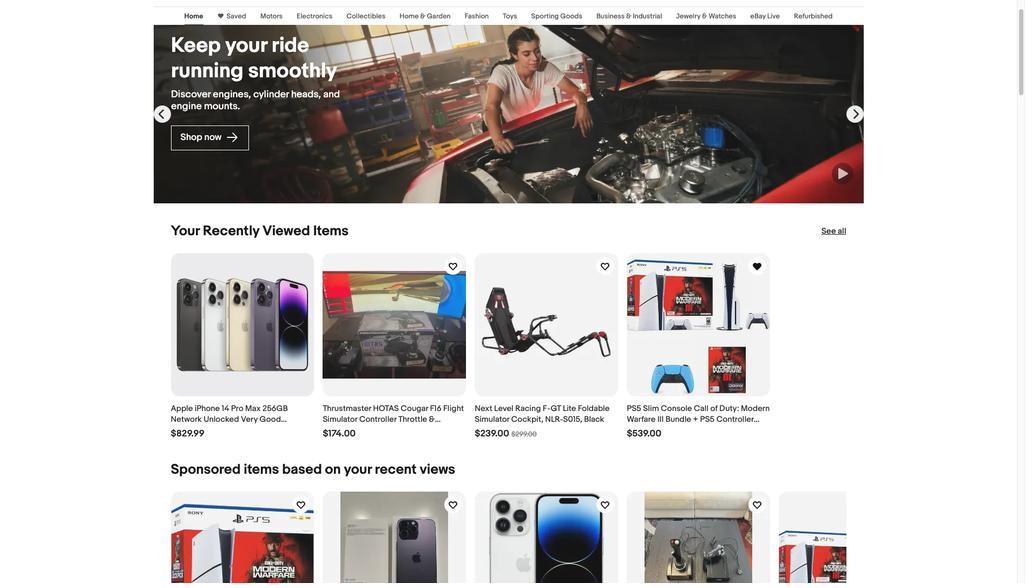 Task type: describe. For each thing, give the bounding box(es) containing it.
viewed
[[263, 223, 310, 240]]

based
[[282, 462, 322, 479]]

goods
[[561, 12, 583, 21]]

$299.00
[[512, 430, 537, 439]]

mounts.
[[204, 101, 240, 112]]

industrial
[[633, 12, 662, 21]]

jewelry & watches link
[[676, 12, 737, 21]]

$239.00 text field
[[475, 429, 509, 440]]

14
[[222, 404, 229, 414]]

your
[[171, 223, 200, 240]]

unlocked
[[204, 415, 239, 425]]

network
[[171, 415, 202, 425]]

pro
[[231, 404, 244, 414]]

engines,
[[213, 89, 251, 100]]

f16
[[430, 404, 442, 414]]

items
[[244, 462, 279, 479]]

sporting
[[531, 12, 559, 21]]

+
[[693, 415, 699, 425]]

toys link
[[503, 12, 517, 21]]

on
[[325, 462, 341, 479]]

thrustmaster
[[323, 404, 371, 414]]

throttle
[[398, 415, 427, 425]]

ebay
[[751, 12, 766, 21]]

recently
[[203, 223, 260, 240]]

running
[[171, 58, 243, 84]]

f-
[[543, 404, 551, 414]]

cylinder
[[253, 89, 289, 100]]

keep
[[171, 33, 221, 58]]

$174.00 text field
[[323, 429, 356, 440]]

iphone
[[195, 404, 220, 414]]

iii
[[658, 415, 664, 425]]

foldable
[[578, 404, 610, 414]]

heads,
[[291, 89, 321, 100]]

home for home & garden
[[400, 12, 419, 21]]

next level racing f-gt lite foldable simulator cockpit, nlr-s015, black $239.00 $299.00
[[475, 404, 610, 440]]

fashion link
[[465, 12, 489, 21]]

joystick
[[323, 426, 354, 436]]

lite
[[563, 404, 576, 414]]

sponsored
[[171, 462, 241, 479]]

views
[[420, 462, 455, 479]]

simulator inside next level racing f-gt lite foldable simulator cockpit, nlr-s015, black $239.00 $299.00
[[475, 415, 510, 425]]

$829.99
[[171, 429, 205, 440]]

1 vertical spatial ps5
[[700, 415, 715, 425]]

garden
[[427, 12, 451, 21]]

saved link
[[223, 12, 246, 21]]

warfare
[[627, 415, 656, 425]]

jewelry
[[676, 12, 701, 21]]

shop now
[[181, 132, 224, 143]]

jewelry & watches
[[676, 12, 737, 21]]

$239.00
[[475, 429, 509, 440]]

controller inside ps5 slim console call of duty: modern warfare iii bundle + ps5 controller blue
[[717, 415, 754, 425]]

home & garden link
[[400, 12, 451, 21]]

blue
[[627, 426, 643, 436]]

0 vertical spatial ps5
[[627, 404, 642, 414]]

very
[[241, 415, 258, 425]]

controller inside the "thrustmaster hotas cougar f16 flight simulator controller throttle & joystick"
[[359, 415, 397, 425]]

see all link
[[822, 226, 847, 237]]

cockpit,
[[511, 415, 544, 425]]

ebay live link
[[751, 12, 780, 21]]

live
[[768, 12, 780, 21]]

business & industrial
[[597, 12, 662, 21]]

collectibles link
[[347, 12, 386, 21]]

ride
[[271, 33, 309, 58]]



Task type: vqa. For each thing, say whether or not it's contained in the screenshot.
the Bluetooth in THE BOSE SOUNDLINK FLEX WIRELESS BLUETOOTH WATERPROOF PORTABLE SPEAKER - FOR PARTS PARTS ONLY $59.99 + $6.45 SHIPPING
no



Task type: locate. For each thing, give the bounding box(es) containing it.
1 horizontal spatial your
[[344, 462, 372, 479]]

business & industrial link
[[597, 12, 662, 21]]

1 controller from the left
[[359, 415, 397, 425]]

toys
[[503, 12, 517, 21]]

2 simulator from the left
[[475, 415, 510, 425]]

flight
[[443, 404, 464, 414]]

1 horizontal spatial home
[[400, 12, 419, 21]]

0 horizontal spatial your
[[225, 33, 267, 58]]

& right business
[[626, 12, 632, 21]]

1 horizontal spatial controller
[[717, 415, 754, 425]]

bundle
[[666, 415, 692, 425]]

electronics link
[[297, 12, 333, 21]]

sporting goods
[[531, 12, 583, 21]]

2 controller from the left
[[717, 415, 754, 425]]

simulator
[[323, 415, 358, 425], [475, 415, 510, 425]]

& for jewelry
[[702, 12, 707, 21]]

motors link
[[260, 12, 283, 21]]

engine
[[171, 101, 202, 112]]

previous price $299.00 text field
[[512, 430, 537, 439]]

next
[[475, 404, 493, 414]]

keep your ride running smoothly main content
[[0, 0, 1017, 584]]

home
[[184, 12, 203, 21], [400, 12, 419, 21]]

1 vertical spatial your
[[344, 462, 372, 479]]

simulator inside the "thrustmaster hotas cougar f16 flight simulator controller throttle & joystick"
[[323, 415, 358, 425]]

home & garden
[[400, 12, 451, 21]]

home for home
[[184, 12, 203, 21]]

condition
[[171, 426, 208, 436]]

saved
[[227, 12, 246, 21]]

ps5 slim console call of duty: modern warfare iii bundle + ps5 controller blue
[[627, 404, 770, 436]]

your right on on the left of page
[[344, 462, 372, 479]]

& inside the "thrustmaster hotas cougar f16 flight simulator controller throttle & joystick"
[[429, 415, 435, 425]]

2 home from the left
[[400, 12, 419, 21]]

ps5 up warfare
[[627, 404, 642, 414]]

sporting goods link
[[531, 12, 583, 21]]

1 home from the left
[[184, 12, 203, 21]]

max
[[245, 404, 261, 414]]

sponsored items based on your recent views
[[171, 462, 455, 479]]

your
[[225, 33, 267, 58], [344, 462, 372, 479]]

refurbished link
[[794, 12, 833, 21]]

$539.00 text field
[[627, 429, 662, 440]]

apple iphone 14 pro max 256gb network unlocked very good condition
[[171, 404, 288, 436]]

$829.99 text field
[[171, 429, 205, 440]]

see all
[[822, 226, 847, 237]]

controller down hotas
[[359, 415, 397, 425]]

s015,
[[563, 415, 583, 425]]

watches
[[709, 12, 737, 21]]

racing
[[515, 404, 541, 414]]

& for business
[[626, 12, 632, 21]]

your recently viewed items link
[[171, 223, 349, 240]]

modern
[[741, 404, 770, 414]]

shop
[[181, 132, 202, 143]]

refurbished
[[794, 12, 833, 21]]

0 vertical spatial your
[[225, 33, 267, 58]]

your inside keep your ride running smoothly discover engines, cylinder heads, and engine mounts.
[[225, 33, 267, 58]]

fashion
[[465, 12, 489, 21]]

& right jewelry
[[702, 12, 707, 21]]

ps5
[[627, 404, 642, 414], [700, 415, 715, 425]]

smoothly
[[248, 58, 337, 84]]

gt
[[551, 404, 561, 414]]

$539.00
[[627, 429, 662, 440]]

ebay live
[[751, 12, 780, 21]]

apple
[[171, 404, 193, 414]]

level
[[494, 404, 514, 414]]

simulator down next
[[475, 415, 510, 425]]

black
[[584, 415, 605, 425]]

of
[[711, 404, 718, 414]]

simulator up joystick
[[323, 415, 358, 425]]

thrustmaster hotas cougar f16 flight simulator controller throttle & joystick
[[323, 404, 464, 436]]

items
[[313, 223, 349, 240]]

0 horizontal spatial controller
[[359, 415, 397, 425]]

collectibles
[[347, 12, 386, 21]]

ps5 right "+"
[[700, 415, 715, 425]]

& for home
[[420, 12, 426, 21]]

0 horizontal spatial ps5
[[627, 404, 642, 414]]

call
[[694, 404, 709, 414]]

your recently viewed items
[[171, 223, 349, 240]]

slim
[[643, 404, 659, 414]]

cougar
[[401, 404, 428, 414]]

controller down duty:
[[717, 415, 754, 425]]

home up keep
[[184, 12, 203, 21]]

console
[[661, 404, 692, 414]]

256gb
[[263, 404, 288, 414]]

& left garden
[[420, 12, 426, 21]]

0 horizontal spatial simulator
[[323, 415, 358, 425]]

hotas
[[373, 404, 399, 414]]

1 simulator from the left
[[323, 415, 358, 425]]

now
[[204, 132, 222, 143]]

motors
[[260, 12, 283, 21]]

& down f16
[[429, 415, 435, 425]]

good
[[260, 415, 281, 425]]

see
[[822, 226, 836, 237]]

keep your ride running smoothly discover engines, cylinder heads, and engine mounts.
[[171, 33, 340, 112]]

1 horizontal spatial simulator
[[475, 415, 510, 425]]

0 horizontal spatial home
[[184, 12, 203, 21]]

your down the saved
[[225, 33, 267, 58]]

recent
[[375, 462, 417, 479]]

home left garden
[[400, 12, 419, 21]]

all
[[838, 226, 847, 237]]

and
[[323, 89, 340, 100]]

duty:
[[720, 404, 739, 414]]

1 horizontal spatial ps5
[[700, 415, 715, 425]]

business
[[597, 12, 625, 21]]



